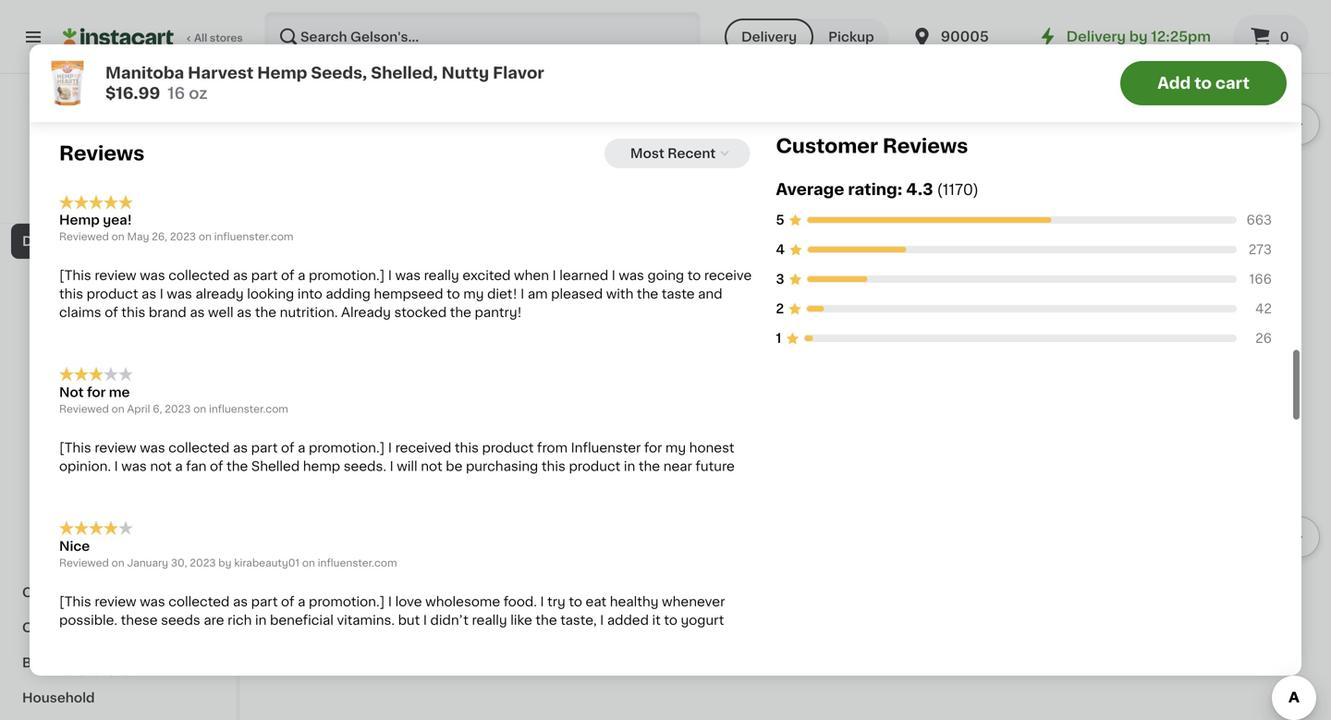 Task type: describe. For each thing, give the bounding box(es) containing it.
promotion.] for hemp
[[309, 442, 385, 455]]

pasta & pizza sauces link
[[11, 435, 225, 470]]

influenster
[[571, 442, 641, 455]]

was up brand
[[167, 288, 192, 301]]

review for this
[[95, 269, 136, 282]]

more inside 'link'
[[1247, 340, 1282, 353]]

pickup
[[829, 31, 874, 43]]

adding
[[326, 288, 371, 301]]

hemp
[[303, 460, 340, 473]]

will
[[397, 460, 418, 473]]

(1170)
[[937, 182, 979, 197]]

the down looking
[[255, 306, 277, 319]]

to inside button
[[1195, 75, 1212, 91]]

goods for soups
[[78, 621, 122, 634]]

you
[[1116, 35, 1135, 45]]

a left fan
[[175, 460, 183, 473]]

nice
[[59, 540, 90, 553]]

added
[[607, 614, 649, 627]]

$ for melissa's chanterelle mushrooms, dried
[[487, 590, 494, 600]]

this up be
[[455, 442, 479, 455]]

for inside [this review was collected as part of a promotion.] i received this product from influenster for my honest opinion. i was not a fan of the shelled hemp seeds. i will not be purchasing this product in the near future
[[644, 442, 662, 455]]

16 oz
[[897, 248, 922, 258]]

review for not
[[95, 442, 136, 455]]

april
[[127, 404, 150, 414]]

it
[[652, 614, 661, 627]]

daily
[[1005, 35, 1032, 45]]

from
[[537, 442, 568, 455]]

2,000
[[1190, 47, 1221, 57]]

this down rices & grains
[[59, 288, 83, 301]]

$ 5 99 for phillips
[[694, 589, 730, 608]]

hemp for manitoba harvest hemp seeds, shelled, nutty flavor $16.99 16 oz
[[257, 65, 307, 81]]

16 manitoba harvest hemp seeds, shelled, nutty flavor
[[897, 169, 1078, 225]]

reviewed inside hemp yea! reviewed on may 26, 2023 on influenster.com
[[59, 232, 109, 242]]

may
[[127, 232, 149, 242]]

add to cart
[[1158, 75, 1250, 91]]

many in stock down 16 oz
[[915, 266, 988, 276]]

goods inside more dry goods link
[[97, 551, 140, 564]]

many in stock inside product 'group'
[[1121, 249, 1194, 259]]

many down 16 oz
[[915, 266, 944, 276]]

2
[[776, 302, 784, 315]]

rewards
[[105, 196, 151, 207]]

2023 inside not for me reviewed on april 6, 2023 on influenster.com
[[165, 404, 191, 414]]

wine
[[22, 94, 56, 107]]

of right 'claims'
[[105, 306, 118, 319]]

for inside the '* the % daily value (dv) tells you how much a nutrient in a serving of food contributes to a daily diet. 2,000 calories a day is used for general nutrition advice.'
[[1085, 59, 1099, 69]]

all stores link
[[63, 11, 244, 63]]

i up green
[[388, 595, 392, 608]]

wholesome
[[425, 595, 500, 608]]

$ 6 99
[[487, 589, 524, 608]]

16 for 16 oz
[[897, 248, 908, 258]]

hemp for manitoba harvest hemp seeds, shelled, nutty flavor
[[809, 194, 849, 207]]

& for condiments
[[108, 586, 118, 599]]

are
[[204, 614, 224, 627]]

hemp yea! reviewed on may 26, 2023 on influenster.com
[[59, 214, 294, 242]]

of up looking
[[281, 269, 295, 282]]

[this review was collected as part of a promotion.] i was really excited when i learned i was going to receive this product as i was already looking into adding hempseed to my diet! i am pleased with the taste and claims of this brand as well as the nutrition. already stocked the pantry!
[[59, 269, 752, 319]]

when
[[514, 269, 549, 282]]

& for rices
[[73, 270, 83, 283]]

beverages
[[58, 129, 129, 142]]

in inside [this review was collected as part of a promotion.] i received this product from influenster for my honest opinion. i was not a fan of the shelled hemp seeds. i will not be purchasing this product in the near future
[[624, 460, 635, 473]]

pickup button
[[814, 18, 889, 55]]

nutty for manitoba harvest hemp seeds, shelled, nutty flavor
[[793, 212, 830, 225]]

gelson's for gelson's fried green peas
[[277, 613, 333, 626]]

was up hempseed
[[395, 269, 421, 282]]

hemp inside hemp yea! reviewed on may 26, 2023 on influenster.com
[[59, 214, 100, 227]]

a left the 0
[[1258, 35, 1264, 45]]

hard beverages link
[[11, 118, 225, 153]]

99 for phillips
[[715, 590, 730, 600]]

$ for gelson's fried green peas
[[281, 590, 288, 600]]

not for me reviewed on april 6, 2023 on influenster.com
[[59, 386, 288, 414]]

pantry!
[[475, 306, 522, 319]]

& down yea!
[[97, 235, 108, 248]]

influenster.com for me
[[209, 404, 288, 414]]

1 vertical spatial sauces
[[122, 586, 171, 599]]

0 vertical spatial by
[[1130, 30, 1148, 43]]

in inside [this review was collected as part of a promotion.] i love wholesome food.  i try to eat healthy whenever possible.  these seeds are rich in beneficial vitamins.  but i didn't really like the taste, i added it to yogurt
[[255, 614, 267, 627]]

i down the pizza
[[114, 460, 118, 473]]

manitoba inside 16 manitoba harvest hemp seeds, shelled, nutty flavor
[[897, 194, 958, 207]]

stock inside product 'group'
[[1165, 249, 1194, 259]]

stock up adding
[[340, 266, 369, 276]]

a up hemp
[[298, 442, 306, 455]]

canned for canned goods & soups
[[22, 621, 75, 634]]

as inside [this review was collected as part of a promotion.] i received this product from influenster for my honest opinion. i was not a fan of the shelled hemp seeds. i will not be purchasing this product in the near future
[[233, 442, 248, 455]]

to up stocked
[[447, 288, 460, 301]]

collected for fan
[[169, 442, 230, 455]]

beer
[[22, 165, 54, 178]]

was down pasta & pizza sauces
[[121, 460, 147, 473]]

nutrition
[[1143, 59, 1187, 69]]

0 button
[[1233, 15, 1309, 59]]

to inside "link"
[[153, 196, 164, 207]]

more dry goods link
[[11, 540, 225, 575]]

a down you
[[1128, 47, 1134, 57]]

most
[[631, 147, 665, 160]]

oz inside item carousel region
[[910, 248, 922, 258]]

flavor for manitoba harvest hemp seeds, shelled, nutty flavor $16.99 16 oz
[[493, 65, 544, 81]]

save
[[167, 196, 191, 207]]

fried
[[337, 613, 370, 626]]

service type group
[[725, 18, 889, 55]]

review for seeds
[[95, 595, 136, 608]]

%
[[994, 35, 1003, 45]]

* the % daily value (dv) tells you how much a nutrient in a serving of food contributes to a daily diet. 2,000 calories a day is used for general nutrition advice.
[[963, 35, 1264, 69]]

seeds, inside 16 manitoba harvest hemp seeds, shelled, nutty flavor
[[897, 212, 941, 225]]

[this for [this review was collected as part of a promotion.] i was really excited when i learned i was going to receive this product as i was already looking into adding hempseed to my diet! i am pleased with the taste and claims of this brand as well as the nutrition. already stocked the pantry!
[[59, 269, 91, 282]]

0
[[1280, 31, 1290, 43]]

i down eat
[[600, 614, 604, 627]]

dry goods & pasta
[[22, 235, 149, 248]]

16 for 16 manitoba harvest hemp seeds, shelled, nutty flavor
[[907, 169, 929, 189]]

1 horizontal spatial reviews
[[883, 136, 968, 156]]

99 for melissa's
[[509, 590, 524, 600]]

to up and
[[688, 269, 701, 282]]

in down (1170) on the top of page
[[947, 266, 956, 276]]

of up shelled
[[281, 442, 295, 455]]

gelson's link
[[89, 96, 147, 153]]

daily
[[1137, 47, 1162, 57]]

nutty inside 16 manitoba harvest hemp seeds, shelled, nutty flavor
[[999, 212, 1036, 225]]

& left soups
[[125, 621, 136, 634]]

was up with
[[619, 269, 644, 282]]

navitas
[[1103, 194, 1151, 207]]

my inside [this review was collected as part of a promotion.] i received this product from influenster for my honest opinion. i was not a fan of the shelled hemp seeds. i will not be purchasing this product in the near future
[[666, 442, 686, 455]]

serving
[[972, 47, 1010, 57]]

on right 26,
[[199, 232, 212, 242]]

many in stock down the 4
[[709, 266, 782, 276]]

0 horizontal spatial reviews
[[59, 144, 145, 163]]

manitoba for manitoba harvest hemp seeds, shelled, nutty flavor $16.99 16 oz
[[105, 65, 184, 81]]

5 for gelson's fried green peas
[[288, 589, 301, 608]]

view more
[[1212, 340, 1282, 353]]

oz inside the manitoba harvest hemp seeds, shelled, nutty flavor $16.99 16 oz
[[189, 86, 208, 101]]

[this review was collected as part of a promotion.] i received this product from influenster for my honest opinion. i was not a fan of the shelled hemp seeds. i will not be purchasing this product in the near future
[[59, 442, 735, 473]]

canned goods & soups
[[22, 621, 181, 634]]

i up hempseed
[[388, 269, 392, 282]]

i right but
[[423, 614, 427, 627]]

2023 inside hemp yea! reviewed on may 26, 2023 on influenster.com
[[170, 232, 196, 242]]

wine link
[[11, 83, 225, 118]]

phillips
[[690, 613, 737, 626]]

part for beneficial
[[251, 595, 278, 608]]

promotion.] for looking
[[309, 269, 385, 282]]

influenster.com for on
[[318, 558, 397, 568]]

already
[[341, 306, 391, 319]]

contributes
[[1052, 47, 1112, 57]]

seeds, for manitoba harvest hemp seeds, shelled, nutty flavor
[[690, 212, 734, 225]]

as right "well"
[[237, 306, 252, 319]]

was inside [this review was collected as part of a promotion.] i love wholesome food.  i try to eat healthy whenever possible.  these seeds are rich in beneficial vitamins.  but i didn't really like the taste, i added it to yogurt
[[140, 595, 165, 608]]

harvest for manitoba harvest hemp seeds, shelled, nutty flavor
[[755, 194, 806, 207]]

seeds, for manitoba harvest hemp seeds, shelled, nutty flavor $16.99 16 oz
[[311, 65, 367, 81]]

the down going on the top of page
[[637, 288, 659, 301]]

was down 6,
[[140, 442, 165, 455]]

on down yea!
[[112, 232, 124, 242]]

noodles link
[[11, 364, 225, 399]]

on down me
[[112, 404, 124, 414]]

looking
[[247, 288, 294, 301]]

$ 5 99 for gelson's
[[281, 589, 317, 608]]

in left 3
[[740, 266, 750, 276]]

collected for rich
[[169, 595, 230, 608]]

shelled, for manitoba harvest hemp seeds, shelled, nutty flavor $16.99 16 oz
[[371, 65, 438, 81]]

16 inside the manitoba harvest hemp seeds, shelled, nutty flavor $16.99 16 oz
[[168, 86, 185, 101]]

0 vertical spatial pasta
[[111, 235, 149, 248]]

influenster.com inside hemp yea! reviewed on may 26, 2023 on influenster.com
[[214, 232, 294, 242]]

in inside product 'group'
[[1153, 249, 1163, 259]]

add for add to cart
[[1158, 75, 1191, 91]]

i left will
[[390, 460, 394, 473]]

a up 2,000 in the top of the page
[[1194, 35, 1200, 45]]

was down 26,
[[140, 269, 165, 282]]

on right the kirabeauty01
[[302, 558, 315, 568]]

many inside product 'group'
[[1121, 249, 1151, 259]]

the left shelled
[[227, 460, 248, 473]]

delivery for delivery
[[742, 31, 797, 43]]

to right it
[[664, 614, 678, 627]]

prices
[[137, 159, 169, 170]]

4.3
[[906, 182, 933, 197]]

delivery for delivery by 12:25pm
[[1067, 30, 1126, 43]]

i left the am
[[521, 288, 525, 301]]

stores
[[210, 33, 243, 43]]

on right 6,
[[193, 404, 206, 414]]

all
[[194, 33, 207, 43]]

excited
[[463, 269, 511, 282]]

breakfast link
[[11, 645, 225, 681]]

26
[[1256, 332, 1272, 345]]

a left the day
[[1015, 59, 1021, 69]]

pasta link
[[11, 294, 225, 329]]

most recent button
[[605, 139, 750, 168]]

add gelson's rewards to save
[[34, 196, 191, 207]]

stocked
[[394, 306, 447, 319]]

stock down 16 manitoba harvest hemp seeds, shelled, nutty flavor
[[959, 266, 988, 276]]

to up taste,
[[569, 595, 582, 608]]

purchasing
[[466, 460, 538, 473]]

nice reviewed on january 30, 2023 by kirabeauty01 on influenster.com
[[59, 540, 397, 568]]

many up and
[[709, 266, 738, 276]]

vitamins.
[[337, 614, 395, 627]]

$4.99 element
[[484, 167, 675, 191]]

nutty for manitoba harvest hemp seeds, shelled, nutty flavor $16.99 16 oz
[[442, 65, 489, 81]]

view
[[1212, 340, 1244, 353]]

i left received
[[388, 442, 392, 455]]

reviewed inside not for me reviewed on april 6, 2023 on influenster.com
[[59, 404, 109, 414]]

of inside the '* the % daily value (dv) tells you how much a nutrient in a serving of food contributes to a daily diet. 2,000 calories a day is used for general nutrition advice.'
[[1013, 47, 1023, 57]]

mushrooms, inside phillips mushrooms, dried, oyster
[[740, 613, 820, 626]]



Task type: locate. For each thing, give the bounding box(es) containing it.
many up into at the top
[[296, 266, 325, 276]]

of
[[1013, 47, 1023, 57], [281, 269, 295, 282], [105, 306, 118, 319], [281, 442, 295, 455], [210, 460, 223, 473], [281, 595, 295, 608]]

90005
[[941, 30, 989, 43]]

1 horizontal spatial oz
[[910, 248, 922, 258]]

3 $ from the left
[[487, 590, 494, 600]]

more right view
[[1247, 340, 1282, 353]]

2023 inside nice reviewed on january 30, 2023 by kirabeauty01 on influenster.com
[[190, 558, 216, 568]]

delivery button
[[725, 18, 814, 55]]

delivery inside button
[[742, 31, 797, 43]]

reviewed down yea!
[[59, 232, 109, 242]]

oz down 4.3
[[910, 248, 922, 258]]

0 vertical spatial oz
[[189, 86, 208, 101]]

[this inside [this review was collected as part of a promotion.] i love wholesome food.  i try to eat healthy whenever possible.  these seeds are rich in beneficial vitamins.  but i didn't really like the taste, i added it to yogurt
[[59, 595, 91, 608]]

item carousel region containing 16
[[277, 0, 1320, 306]]

1 horizontal spatial 5
[[701, 589, 714, 608]]

0 horizontal spatial add
[[34, 196, 55, 207]]

None search field
[[264, 11, 701, 63]]

42
[[1256, 302, 1272, 315]]

harvest for manitoba harvest hemp seeds, shelled, nutty flavor $16.99 16 oz
[[188, 65, 254, 81]]

[this
[[59, 269, 91, 282], [59, 442, 91, 455], [59, 595, 91, 608]]

be
[[446, 460, 463, 473]]

& down more dry goods link
[[108, 586, 118, 599]]

1 horizontal spatial $ 5 99
[[694, 589, 730, 608]]

advice.
[[1190, 59, 1227, 69]]

yea!
[[103, 214, 132, 227]]

2 $ 5 99 from the left
[[694, 589, 730, 608]]

0 horizontal spatial 99
[[303, 590, 317, 600]]

0 horizontal spatial really
[[424, 269, 459, 282]]

1 vertical spatial reviewed
[[59, 404, 109, 414]]

phillips mushrooms, dried, oyster
[[690, 613, 862, 645]]

me
[[109, 386, 130, 399]]

3 99 from the left
[[509, 590, 524, 600]]

1 reviewed from the top
[[59, 232, 109, 242]]

pasta for pasta & pizza sauces
[[33, 446, 69, 459]]

2 horizontal spatial manitoba
[[897, 194, 958, 207]]

as up already
[[233, 269, 248, 282]]

1 99 from the left
[[303, 590, 317, 600]]

0 vertical spatial 2023
[[170, 232, 196, 242]]

2 vertical spatial influenster.com
[[318, 558, 397, 568]]

2 horizontal spatial $
[[694, 590, 701, 600]]

seeds, inside the manitoba harvest hemp seeds, shelled, nutty flavor $16.99 16 oz
[[311, 65, 367, 81]]

product up purchasing at the left of the page
[[482, 442, 534, 455]]

[this for [this review was collected as part of a promotion.] i received this product from influenster for my honest opinion. i was not a fan of the shelled hemp seeds. i will not be purchasing this product in the near future
[[59, 442, 91, 455]]

2 vertical spatial 16
[[897, 248, 908, 258]]

2 vertical spatial reviewed
[[59, 558, 109, 568]]

0 vertical spatial goods
[[50, 235, 94, 248]]

flavor inside 16 manitoba harvest hemp seeds, shelled, nutty flavor
[[1039, 212, 1078, 225]]

2 vertical spatial [this
[[59, 595, 91, 608]]

0 vertical spatial more
[[1247, 340, 1282, 353]]

not
[[59, 386, 84, 399]]

2 vertical spatial product
[[569, 460, 621, 473]]

product
[[87, 288, 138, 301], [482, 442, 534, 455], [569, 460, 621, 473]]

2 horizontal spatial 99
[[715, 590, 730, 600]]

1 horizontal spatial product
[[482, 442, 534, 455]]

99 right the 6
[[509, 590, 524, 600]]

food.
[[504, 595, 537, 608]]

0 vertical spatial review
[[95, 269, 136, 282]]

1 vertical spatial add
[[34, 196, 55, 207]]

0 vertical spatial promotion.]
[[309, 269, 385, 282]]

store
[[107, 159, 134, 170]]

1 vertical spatial 16
[[907, 169, 929, 189]]

a inside [this review was collected as part of a promotion.] i love wholesome food.  i try to eat healthy whenever possible.  these seeds are rich in beneficial vitamins.  but i didn't really like the taste, i added it to yogurt
[[298, 595, 306, 608]]

2 horizontal spatial product
[[569, 460, 621, 473]]

1 review from the top
[[95, 269, 136, 282]]

$ 5 99 up beneficial
[[281, 589, 317, 608]]

harvest right 4.3
[[961, 194, 1012, 207]]

collected up are
[[169, 595, 230, 608]]

3 promotion.] from the top
[[309, 595, 385, 608]]

flavor for manitoba harvest hemp seeds, shelled, nutty flavor
[[833, 212, 872, 225]]

the down try
[[536, 614, 557, 627]]

1 vertical spatial [this
[[59, 442, 91, 455]]

1 horizontal spatial harvest
[[755, 194, 806, 207]]

1 vertical spatial more
[[33, 551, 67, 564]]

0 vertical spatial for
[[1085, 59, 1099, 69]]

2023 right 26,
[[170, 232, 196, 242]]

most recent
[[631, 147, 716, 160]]

0 horizontal spatial 5
[[288, 589, 301, 608]]

1 vertical spatial 2023
[[165, 404, 191, 414]]

goods inside dry goods & pasta link
[[50, 235, 94, 248]]

add down nutrition
[[1158, 75, 1191, 91]]

with
[[606, 288, 634, 301]]

2 collected from the top
[[169, 442, 230, 455]]

dry inside more dry goods link
[[70, 551, 94, 564]]

16 inside 16 manitoba harvest hemp seeds, shelled, nutty flavor
[[907, 169, 929, 189]]

reviews
[[883, 136, 968, 156], [59, 144, 145, 163]]

everyday store prices link
[[55, 157, 181, 172]]

going
[[648, 269, 684, 282]]

[this inside [this review was collected as part of a promotion.] i was really excited when i learned i was going to receive this product as i was already looking into adding hempseed to my diet! i am pleased with the taste and claims of this brand as well as the nutrition. already stocked the pantry!
[[59, 269, 91, 282]]

diet!
[[487, 288, 517, 301]]

1 $ from the left
[[281, 590, 288, 600]]

noodles
[[33, 375, 88, 388]]

0 horizontal spatial product
[[87, 288, 138, 301]]

review inside [this review was collected as part of a promotion.] i received this product from influenster for my honest opinion. i was not a fan of the shelled hemp seeds. i will not be purchasing this product in the near future
[[95, 442, 136, 455]]

$ 5 99 up phillips
[[694, 589, 730, 608]]

really inside [this review was collected as part of a promotion.] i love wholesome food.  i try to eat healthy whenever possible.  these seeds are rich in beneficial vitamins.  but i didn't really like the taste, i added it to yogurt
[[472, 614, 507, 627]]

gelson's inside "link"
[[57, 196, 103, 207]]

2 horizontal spatial shelled,
[[944, 212, 996, 225]]

1 horizontal spatial shelled,
[[738, 212, 789, 225]]

1 horizontal spatial dry
[[70, 551, 94, 564]]

item carousel region containing 5
[[277, 380, 1320, 713]]

influenster.com inside not for me reviewed on april 6, 2023 on influenster.com
[[209, 404, 288, 414]]

healthy
[[610, 595, 659, 608]]

1 vertical spatial canned
[[22, 621, 75, 634]]

a up into at the top
[[298, 269, 306, 282]]

nutty
[[442, 65, 489, 81], [793, 212, 830, 225], [999, 212, 1036, 225]]

dry goods & pasta link
[[11, 224, 225, 259]]

manitoba inside the manitoba harvest hemp seeds, shelled, nutty flavor $16.99 16 oz
[[105, 65, 184, 81]]

food
[[1026, 47, 1050, 57]]

2 vertical spatial part
[[251, 595, 278, 608]]

1 vertical spatial gelson's
[[57, 196, 103, 207]]

tomato
[[88, 411, 136, 423]]

0 horizontal spatial for
[[87, 386, 106, 399]]

2 promotion.] from the top
[[309, 442, 385, 455]]

1 horizontal spatial flavor
[[833, 212, 872, 225]]

dried,
[[823, 613, 862, 626]]

this left brand
[[121, 306, 146, 319]]

i left try
[[540, 595, 544, 608]]

0 vertical spatial collected
[[169, 269, 230, 282]]

3 part from the top
[[251, 595, 278, 608]]

seeds, inside manitoba harvest hemp seeds, shelled, nutty flavor
[[690, 212, 734, 225]]

eat
[[586, 595, 607, 608]]

didn't
[[430, 614, 469, 627]]

1 horizontal spatial more
[[1247, 340, 1282, 353]]

2 vertical spatial gelson's
[[277, 613, 333, 626]]

0 horizontal spatial dry
[[22, 235, 47, 248]]

dry inside dry goods & pasta link
[[22, 235, 47, 248]]

as left "well"
[[190, 306, 205, 319]]

3 review from the top
[[95, 595, 136, 608]]

1 [this from the top
[[59, 269, 91, 282]]

promotion.] up fried
[[309, 595, 385, 608]]

part for the
[[251, 442, 278, 455]]

shelled, inside manitoba harvest hemp seeds, shelled, nutty flavor
[[738, 212, 789, 225]]

0 horizontal spatial my
[[464, 288, 484, 301]]

2 item carousel region from the top
[[277, 380, 1320, 713]]

shelled, inside the manitoba harvest hemp seeds, shelled, nutty flavor $16.99 16 oz
[[371, 65, 438, 81]]

273
[[1249, 243, 1272, 256]]

0 horizontal spatial harvest
[[188, 65, 254, 81]]

gelson's inside item carousel region
[[277, 613, 333, 626]]

0 horizontal spatial not
[[150, 460, 172, 473]]

i up brand
[[160, 288, 164, 301]]

canned tomato link
[[11, 399, 225, 435]]

add for add gelson's rewards to save
[[34, 196, 55, 207]]

hemp inside manitoba harvest hemp seeds, shelled, nutty flavor
[[809, 194, 849, 207]]

for inside not for me reviewed on april 6, 2023 on influenster.com
[[87, 386, 106, 399]]

1 item carousel region from the top
[[277, 0, 1320, 306]]

0 vertical spatial product
[[87, 288, 138, 301]]

product group
[[1103, 0, 1294, 282]]

hemp inside 16 manitoba harvest hemp seeds, shelled, nutty flavor
[[1015, 194, 1055, 207]]

1 $ 5 99 from the left
[[281, 589, 317, 608]]

1 vertical spatial pasta
[[33, 305, 69, 318]]

melissa's
[[484, 613, 543, 626]]

collected up fan
[[169, 442, 230, 455]]

1 horizontal spatial manitoba
[[690, 194, 752, 207]]

cider
[[71, 165, 107, 178]]

household
[[22, 692, 95, 705]]

oz down all
[[189, 86, 208, 101]]

0 vertical spatial my
[[464, 288, 484, 301]]

i up with
[[612, 269, 616, 282]]

2 [this from the top
[[59, 442, 91, 455]]

$ up yogurt
[[694, 590, 701, 600]]

claims
[[59, 306, 101, 319]]

add down "beer"
[[34, 196, 55, 207]]

3 [this from the top
[[59, 595, 91, 608]]

shelled, for manitoba harvest hemp seeds, shelled, nutty flavor
[[738, 212, 789, 225]]

add inside "link"
[[34, 196, 55, 207]]

condiments
[[22, 586, 104, 599]]

i right when
[[553, 269, 556, 282]]

product down the 'influenster'
[[569, 460, 621, 473]]

nutty inside the manitoba harvest hemp seeds, shelled, nutty flavor $16.99 16 oz
[[442, 65, 489, 81]]

not down received
[[421, 460, 443, 473]]

in up adding
[[328, 266, 337, 276]]

seeds, for navitas organics hemp seeds, organic
[[1103, 212, 1147, 225]]

1 part from the top
[[251, 269, 278, 282]]

liquor link
[[11, 189, 225, 224]]

review inside [this review was collected as part of a promotion.] i was really excited when i learned i was going to receive this product as i was already looking into adding hempseed to my diet! i am pleased with the taste and claims of this brand as well as the nutrition. already stocked the pantry!
[[95, 269, 136, 282]]

1 horizontal spatial nutty
[[793, 212, 830, 225]]

promotion.] inside [this review was collected as part of a promotion.] i love wholesome food.  i try to eat healthy whenever possible.  these seeds are rich in beneficial vitamins.  but i didn't really like the taste, i added it to yogurt
[[309, 595, 385, 608]]

influenster.com up fried
[[318, 558, 397, 568]]

stock
[[1165, 249, 1194, 259], [340, 266, 369, 276], [752, 266, 782, 276], [959, 266, 988, 276]]

goods for pasta
[[50, 235, 94, 248]]

5 for phillips mushrooms, dried, oyster
[[701, 589, 714, 608]]

0 vertical spatial sauces
[[123, 446, 171, 459]]

0 vertical spatial really
[[424, 269, 459, 282]]

0 horizontal spatial manitoba
[[105, 65, 184, 81]]

[this down dry goods & pasta
[[59, 269, 91, 282]]

& for pasta
[[73, 446, 83, 459]]

99 up phillips
[[715, 590, 730, 600]]

the left pantry!
[[450, 306, 472, 319]]

many in stock
[[1121, 249, 1194, 259], [296, 266, 369, 276], [709, 266, 782, 276], [915, 266, 988, 276]]

review inside [this review was collected as part of a promotion.] i love wholesome food.  i try to eat healthy whenever possible.  these seeds are rich in beneficial vitamins.  but i didn't really like the taste, i added it to yogurt
[[95, 595, 136, 608]]

as up brand
[[142, 288, 156, 301]]

product inside [this review was collected as part of a promotion.] i was really excited when i learned i was going to receive this product as i was already looking into adding hempseed to my diet! i am pleased with the taste and claims of this brand as well as the nutrition. already stocked the pantry!
[[87, 288, 138, 301]]

0 horizontal spatial mushrooms,
[[484, 632, 564, 645]]

gelson's logo image
[[100, 96, 135, 131]]

manitoba harvest hemp seeds, shelled, nutty flavor
[[690, 194, 872, 225]]

shelled, inside 16 manitoba harvest hemp seeds, shelled, nutty flavor
[[944, 212, 996, 225]]

review down canned tomato link
[[95, 442, 136, 455]]

seeds link
[[11, 505, 225, 540]]

mushrooms, down like
[[484, 632, 564, 645]]

part up 'rich'
[[251, 595, 278, 608]]

flavor
[[493, 65, 544, 81], [833, 212, 872, 225], [1039, 212, 1078, 225]]

shelled
[[251, 460, 300, 473]]

sauces down april
[[123, 446, 171, 459]]

1 vertical spatial really
[[472, 614, 507, 627]]

0 horizontal spatial oz
[[189, 86, 208, 101]]

collected inside [this review was collected as part of a promotion.] i received this product from influenster for my honest opinion. i was not a fan of the shelled hemp seeds. i will not be purchasing this product in the near future
[[169, 442, 230, 455]]

& right rices
[[73, 270, 83, 283]]

to up general
[[1115, 47, 1126, 57]]

how
[[1138, 35, 1159, 45]]

pasta for pasta
[[33, 305, 69, 318]]

of down daily
[[1013, 47, 1023, 57]]

reviewed down nice
[[59, 558, 109, 568]]

0 horizontal spatial flavor
[[493, 65, 544, 81]]

2 horizontal spatial harvest
[[961, 194, 1012, 207]]

2 vertical spatial goods
[[78, 621, 122, 634]]

0 vertical spatial canned
[[33, 411, 84, 423]]

as inside [this review was collected as part of a promotion.] i love wholesome food.  i try to eat healthy whenever possible.  these seeds are rich in beneficial vitamins.  but i didn't really like the taste, i added it to yogurt
[[233, 595, 248, 608]]

soups
[[139, 621, 181, 634]]

customer reviews
[[776, 136, 968, 156]]

the inside [this review was collected as part of a promotion.] i love wholesome food.  i try to eat healthy whenever possible.  these seeds are rich in beneficial vitamins.  but i didn't really like the taste, i added it to yogurt
[[536, 614, 557, 627]]

[this inside [this review was collected as part of a promotion.] i received this product from influenster for my honest opinion. i was not a fan of the shelled hemp seeds. i will not be purchasing this product in the near future
[[59, 442, 91, 455]]

add inside button
[[1158, 75, 1191, 91]]

part inside [this review was collected as part of a promotion.] i love wholesome food.  i try to eat healthy whenever possible.  these seeds are rich in beneficial vitamins.  but i didn't really like the taste, i added it to yogurt
[[251, 595, 278, 608]]

hard
[[22, 129, 55, 142]]

mushrooms,
[[740, 613, 820, 626], [484, 632, 564, 645]]

[this for [this review was collected as part of a promotion.] i love wholesome food.  i try to eat healthy whenever possible.  these seeds are rich in beneficial vitamins.  but i didn't really like the taste, i added it to yogurt
[[59, 595, 91, 608]]

hemp inside the manitoba harvest hemp seeds, shelled, nutty flavor $16.99 16 oz
[[257, 65, 307, 81]]

nutty inside manitoba harvest hemp seeds, shelled, nutty flavor
[[793, 212, 830, 225]]

average
[[776, 182, 845, 197]]

a inside [this review was collected as part of a promotion.] i was really excited when i learned i was going to receive this product as i was already looking into adding hempseed to my diet! i am pleased with the taste and claims of this brand as well as the nutrition. already stocked the pantry!
[[298, 269, 306, 282]]

$ inside $ 6 99
[[487, 590, 494, 600]]

really up hempseed
[[424, 269, 459, 282]]

more down the seeds
[[33, 551, 67, 564]]

instacart logo image
[[63, 26, 174, 48]]

promotion.] up seeds. on the bottom of page
[[309, 442, 385, 455]]

navitas organics hemp seeds, organic
[[1103, 194, 1256, 225]]

seeds
[[161, 614, 200, 627]]

sponsored badge image
[[1103, 267, 1159, 277]]

1 horizontal spatial delivery
[[1067, 30, 1126, 43]]

2023 right 6,
[[165, 404, 191, 414]]

1 promotion.] from the top
[[309, 269, 385, 282]]

nutrition.
[[280, 306, 338, 319]]

canned for canned tomato
[[33, 411, 84, 423]]

1 horizontal spatial mushrooms,
[[740, 613, 820, 626]]

5
[[776, 213, 785, 226], [288, 589, 301, 608], [701, 589, 714, 608]]

2 vertical spatial review
[[95, 595, 136, 608]]

1 horizontal spatial 99
[[509, 590, 524, 600]]

collected for as
[[169, 269, 230, 282]]

many in stock up adding
[[296, 266, 369, 276]]

2 vertical spatial 2023
[[190, 558, 216, 568]]

harvest inside 16 manitoba harvest hemp seeds, shelled, nutty flavor
[[961, 194, 1012, 207]]

& up opinion.
[[73, 446, 83, 459]]

flavor inside the manitoba harvest hemp seeds, shelled, nutty flavor $16.99 16 oz
[[493, 65, 544, 81]]

2 reviewed from the top
[[59, 404, 109, 414]]

2 vertical spatial for
[[644, 442, 662, 455]]

16 right "$16.99"
[[168, 86, 185, 101]]

canned goods & soups link
[[11, 610, 225, 645]]

dry
[[22, 235, 47, 248], [70, 551, 94, 564]]

2023 right 30,
[[190, 558, 216, 568]]

reviewed inside nice reviewed on january 30, 2023 by kirabeauty01 on influenster.com
[[59, 558, 109, 568]]

reviewed down 'not'
[[59, 404, 109, 414]]

manitoba for manitoba harvest hemp seeds, shelled, nutty flavor
[[690, 194, 752, 207]]

2 horizontal spatial 5
[[776, 213, 785, 226]]

many in stock up sponsored badge image
[[1121, 249, 1194, 259]]

1 vertical spatial by
[[218, 558, 232, 568]]

dry down the liquor
[[22, 235, 47, 248]]

gelson's for gelson's
[[89, 138, 147, 151]]

0 horizontal spatial $ 5 99
[[281, 589, 317, 608]]

into
[[298, 288, 322, 301]]

average rating: 4.3 (1170)
[[776, 182, 979, 197]]

to inside the '* the % daily value (dv) tells you how much a nutrient in a serving of food contributes to a daily diet. 2,000 calories a day is used for general nutrition advice.'
[[1115, 47, 1126, 57]]

1 not from the left
[[150, 460, 172, 473]]

pasta
[[111, 235, 149, 248], [33, 305, 69, 318], [33, 446, 69, 459]]

goods inside canned goods & soups link
[[78, 621, 122, 634]]

in up sponsored badge image
[[1153, 249, 1163, 259]]

0 vertical spatial 16
[[168, 86, 185, 101]]

manitoba up "$16.99"
[[105, 65, 184, 81]]

reviewed
[[59, 232, 109, 242], [59, 404, 109, 414], [59, 558, 109, 568]]

99 for gelson's
[[303, 590, 317, 600]]

5 up the 4
[[776, 213, 785, 226]]

not
[[150, 460, 172, 473], [421, 460, 443, 473]]

foods
[[87, 59, 128, 72]]

melissa's chanterelle mushrooms, dried
[[484, 613, 621, 645]]

1 horizontal spatial by
[[1130, 30, 1148, 43]]

3 reviewed from the top
[[59, 558, 109, 568]]

1 vertical spatial review
[[95, 442, 136, 455]]

in right nutrient on the right top
[[1246, 35, 1255, 45]]

stock down the 4
[[752, 266, 782, 276]]

in
[[1246, 35, 1255, 45], [1153, 249, 1163, 259], [328, 266, 337, 276], [740, 266, 750, 276], [947, 266, 956, 276], [624, 460, 635, 473], [255, 614, 267, 627]]

flavor inside manitoba harvest hemp seeds, shelled, nutty flavor
[[833, 212, 872, 225]]

1 vertical spatial item carousel region
[[277, 380, 1320, 713]]

part inside [this review was collected as part of a promotion.] i received this product from influenster for my honest opinion. i was not a fan of the shelled hemp seeds. i will not be purchasing this product in the near future
[[251, 442, 278, 455]]

2 vertical spatial promotion.]
[[309, 595, 385, 608]]

0 vertical spatial part
[[251, 269, 278, 282]]

harvest inside the manitoba harvest hemp seeds, shelled, nutty flavor $16.99 16 oz
[[188, 65, 254, 81]]

peas
[[416, 613, 448, 626]]

0 vertical spatial mushrooms,
[[740, 613, 820, 626]]

0 vertical spatial reviewed
[[59, 232, 109, 242]]

1 horizontal spatial $
[[487, 590, 494, 600]]

2 part from the top
[[251, 442, 278, 455]]

by left the kirabeauty01
[[218, 558, 232, 568]]

collected inside [this review was collected as part of a promotion.] i love wholesome food.  i try to eat healthy whenever possible.  these seeds are rich in beneficial vitamins.  but i didn't really like the taste, i added it to yogurt
[[169, 595, 230, 608]]

for right the 'influenster'
[[644, 442, 662, 455]]

$
[[281, 590, 288, 600], [694, 590, 701, 600], [487, 590, 494, 600]]

promotion.] inside [this review was collected as part of a promotion.] i received this product from influenster for my honest opinion. i was not a fan of the shelled hemp seeds. i will not be purchasing this product in the near future
[[309, 442, 385, 455]]

really inside [this review was collected as part of a promotion.] i was really excited when i learned i was going to receive this product as i was already looking into adding hempseed to my diet! i am pleased with the taste and claims of this brand as well as the nutrition. already stocked the pantry!
[[424, 269, 459, 282]]

1 vertical spatial goods
[[97, 551, 140, 564]]

1 vertical spatial influenster.com
[[209, 404, 288, 414]]

0 vertical spatial influenster.com
[[214, 232, 294, 242]]

by inside nice reviewed on january 30, 2023 by kirabeauty01 on influenster.com
[[218, 558, 232, 568]]

3 collected from the top
[[169, 595, 230, 608]]

of right fan
[[210, 460, 223, 473]]

seeds,
[[311, 65, 367, 81], [690, 212, 734, 225], [897, 212, 941, 225], [1103, 212, 1147, 225]]

rices & grains link
[[11, 259, 225, 294]]

goods
[[50, 235, 94, 248], [97, 551, 140, 564], [78, 621, 122, 634]]

promotion.] inside [this review was collected as part of a promotion.] i was really excited when i learned i was going to receive this product as i was already looking into adding hempseed to my diet! i am pleased with the taste and claims of this brand as well as the nutrition. already stocked the pantry!
[[309, 269, 385, 282]]

day
[[1024, 59, 1043, 69]]

part for was
[[251, 269, 278, 282]]

i
[[388, 269, 392, 282], [553, 269, 556, 282], [612, 269, 616, 282], [160, 288, 164, 301], [521, 288, 525, 301], [388, 442, 392, 455], [114, 460, 118, 473], [390, 460, 394, 473], [388, 595, 392, 608], [540, 595, 544, 608], [423, 614, 427, 627], [600, 614, 604, 627]]

1 horizontal spatial really
[[472, 614, 507, 627]]

1 vertical spatial collected
[[169, 442, 230, 455]]

promotion.] for but
[[309, 595, 385, 608]]

influenster.com inside nice reviewed on january 30, 2023 by kirabeauty01 on influenster.com
[[318, 558, 397, 568]]

seeds, inside navitas organics hemp seeds, organic
[[1103, 212, 1147, 225]]

2 99 from the left
[[715, 590, 730, 600]]

the left near
[[639, 460, 660, 473]]

12:25pm
[[1151, 30, 1211, 43]]

2 horizontal spatial nutty
[[999, 212, 1036, 225]]

received
[[395, 442, 452, 455]]

2 vertical spatial pasta
[[33, 446, 69, 459]]

collected up already
[[169, 269, 230, 282]]

mushrooms, inside melissa's chanterelle mushrooms, dried
[[484, 632, 564, 645]]

more
[[1247, 340, 1282, 353], [33, 551, 67, 564]]

promotion.] up adding
[[309, 269, 385, 282]]

$ left food.
[[487, 590, 494, 600]]

2 $ from the left
[[694, 590, 701, 600]]

this down from
[[542, 460, 566, 473]]

manitoba harvest hemp seeds, shelled, nutty flavor $16.99 16 oz
[[105, 65, 544, 101]]

manitoba inside manitoba harvest hemp seeds, shelled, nutty flavor
[[690, 194, 752, 207]]

value
[[1035, 35, 1063, 45]]

prepared foods link
[[11, 48, 225, 83]]

harvest up the 4
[[755, 194, 806, 207]]

& for beer
[[57, 165, 68, 178]]

to left the save at the top
[[153, 196, 164, 207]]

1 horizontal spatial for
[[644, 442, 662, 455]]

stock down organic
[[1165, 249, 1194, 259]]

0 horizontal spatial by
[[218, 558, 232, 568]]

part inside [this review was collected as part of a promotion.] i was really excited when i learned i was going to receive this product as i was already looking into adding hempseed to my diet! i am pleased with the taste and claims of this brand as well as the nutrition. already stocked the pantry!
[[251, 269, 278, 282]]

green
[[373, 613, 413, 626]]

goods down seeds link
[[97, 551, 140, 564]]

my inside [this review was collected as part of a promotion.] i was really excited when i learned i was going to receive this product as i was already looking into adding hempseed to my diet! i am pleased with the taste and claims of this brand as well as the nutrition. already stocked the pantry!
[[464, 288, 484, 301]]

1 horizontal spatial not
[[421, 460, 443, 473]]

hemp inside navitas organics hemp seeds, organic
[[1217, 194, 1256, 207]]

on up condiments & sauces link
[[112, 558, 124, 568]]

[this up opinion.
[[59, 442, 91, 455]]

2 review from the top
[[95, 442, 136, 455]]

delivery by 12:25pm link
[[1037, 26, 1211, 48]]

harvest inside manitoba harvest hemp seeds, shelled, nutty flavor
[[755, 194, 806, 207]]

1 collected from the top
[[169, 269, 230, 282]]

pizza
[[86, 446, 120, 459]]

organics
[[1155, 194, 1214, 207]]

2 not from the left
[[421, 460, 443, 473]]

0 horizontal spatial $
[[281, 590, 288, 600]]

of up beneficial
[[281, 595, 295, 608]]

of inside [this review was collected as part of a promotion.] i love wholesome food.  i try to eat healthy whenever possible.  these seeds are rich in beneficial vitamins.  but i didn't really like the taste, i added it to yogurt
[[281, 595, 295, 608]]

hemp for navitas organics hemp seeds, organic
[[1217, 194, 1256, 207]]

99 inside $ 6 99
[[509, 590, 524, 600]]

condiments & sauces link
[[11, 575, 225, 610]]

is
[[1046, 59, 1054, 69]]

1 vertical spatial mushrooms,
[[484, 632, 564, 645]]

in inside the '* the % daily value (dv) tells you how much a nutrient in a serving of food contributes to a daily diet. 2,000 calories a day is used for general nutrition advice.'
[[1246, 35, 1255, 45]]

item carousel region
[[277, 0, 1320, 306], [277, 380, 1320, 713]]

a up beneficial
[[298, 595, 306, 608]]

0 horizontal spatial more
[[33, 551, 67, 564]]

0 vertical spatial add
[[1158, 75, 1191, 91]]

part
[[251, 269, 278, 282], [251, 442, 278, 455], [251, 595, 278, 608]]

& right "beer"
[[57, 165, 68, 178]]

2 horizontal spatial for
[[1085, 59, 1099, 69]]

prepared
[[22, 59, 84, 72]]

prepared foods
[[22, 59, 128, 72]]

2 vertical spatial collected
[[169, 595, 230, 608]]

collected inside [this review was collected as part of a promotion.] i was really excited when i learned i was going to receive this product as i was already looking into adding hempseed to my diet! i am pleased with the taste and claims of this brand as well as the nutrition. already stocked the pantry!
[[169, 269, 230, 282]]

$ for phillips mushrooms, dried, oyster
[[694, 590, 701, 600]]

recent
[[668, 147, 716, 160]]

honest
[[689, 442, 735, 455]]



Task type: vqa. For each thing, say whether or not it's contained in the screenshot.


